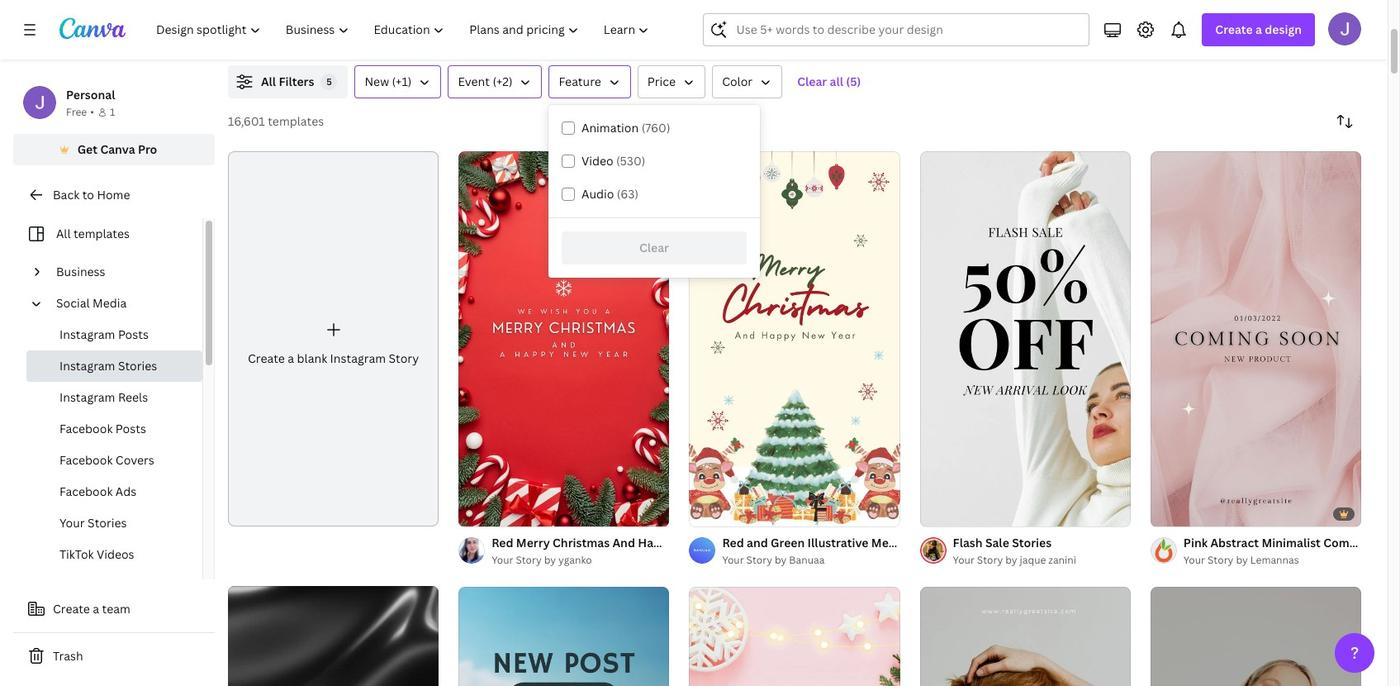 Task type: vqa. For each thing, say whether or not it's contained in the screenshot.
the top Green
no



Task type: describe. For each thing, give the bounding box(es) containing it.
clear for clear all (5)
[[798, 74, 828, 89]]

16,601 templates
[[228, 113, 324, 129]]

(+2)
[[493, 74, 513, 89]]

your stories
[[60, 515, 127, 531]]

instagram reels
[[60, 389, 148, 405]]

by inside the red merry christmas and happy new year instagram story your story by yganko
[[544, 553, 556, 567]]

instagram story templates image
[[1009, 0, 1362, 45]]

video
[[582, 153, 614, 169]]

red merry christmas and happy new year instagram story your story by yganko
[[492, 535, 823, 567]]

clear all (5)
[[798, 74, 862, 89]]

red merry christmas and happy new year instagram story image
[[459, 151, 670, 526]]

facebook posts link
[[26, 413, 202, 445]]

tiktok
[[60, 546, 94, 562]]

design
[[1266, 21, 1303, 37]]

pink
[[1184, 535, 1208, 550]]

video (530)
[[582, 153, 646, 169]]

2 by from the left
[[775, 553, 787, 567]]

create for create a blank instagram story
[[248, 350, 285, 366]]

clear all (5) button
[[789, 65, 870, 98]]

pro
[[138, 141, 157, 157]]

your story by banuaa
[[723, 553, 825, 567]]

business link
[[50, 256, 193, 288]]

new inside new (+1) button
[[365, 74, 389, 89]]

facebook ads link
[[26, 476, 202, 507]]

by inside pink abstract minimalist coming soon  your story by lemannas
[[1237, 553, 1249, 567]]

lemannas
[[1251, 553, 1300, 567]]

back to home link
[[13, 179, 215, 212]]

social media
[[56, 295, 127, 311]]

to
[[82, 187, 94, 202]]

back
[[53, 187, 80, 202]]

zanini
[[1049, 553, 1077, 567]]

your inside the flash sale stories your story by jaque zanini
[[953, 553, 975, 567]]

free
[[66, 105, 87, 119]]

minimalist
[[1262, 535, 1322, 550]]

story inside pink abstract minimalist coming soon  your story by lemannas
[[1208, 553, 1234, 567]]

new (+1)
[[365, 74, 412, 89]]

facebook for facebook ads
[[60, 484, 113, 499]]

Sort by button
[[1329, 105, 1362, 138]]

business
[[56, 264, 105, 279]]

abstract
[[1211, 535, 1260, 550]]

create a blank instagram story
[[248, 350, 419, 366]]

story inside the flash sale stories your story by jaque zanini
[[978, 553, 1004, 567]]

christmas
[[553, 535, 610, 550]]

instagram right blank at the bottom of the page
[[330, 350, 386, 366]]

clear for clear
[[640, 240, 669, 255]]

back to home
[[53, 187, 130, 202]]

create a blank instagram story element
[[228, 151, 439, 526]]

animation
[[582, 120, 639, 136]]

stories inside the flash sale stories your story by jaque zanini
[[1013, 535, 1052, 550]]

sale
[[986, 535, 1010, 550]]

facebook ads
[[60, 484, 137, 499]]

get canva pro
[[77, 141, 157, 157]]

instagram stories
[[60, 358, 157, 374]]

facebook for facebook posts
[[60, 421, 113, 436]]

audio (63)
[[582, 186, 639, 202]]

flash
[[953, 535, 983, 550]]

get canva pro button
[[13, 134, 215, 165]]

Search search field
[[737, 14, 1080, 45]]

covers
[[116, 452, 154, 468]]

instagram for instagram posts
[[60, 326, 115, 342]]

facebook covers link
[[26, 445, 202, 476]]

your stories link
[[26, 507, 202, 539]]

your story by yganko link
[[492, 552, 670, 568]]

trash link
[[13, 640, 215, 673]]

social
[[56, 295, 90, 311]]

audio
[[582, 186, 614, 202]]

flash sale stories your story by jaque zanini
[[953, 535, 1077, 567]]

yganko
[[559, 553, 592, 567]]

a for design
[[1256, 21, 1263, 37]]

your story by jaque zanini link
[[953, 552, 1077, 568]]

stories for your stories
[[88, 515, 127, 531]]

pink abstract minimalist coming soon instagram story image
[[1151, 151, 1362, 526]]

flash sale stories image
[[920, 151, 1131, 526]]

a for team
[[93, 601, 99, 617]]

tiktok videos link
[[26, 539, 202, 570]]

facebook for facebook covers
[[60, 452, 113, 468]]

red merry christmas and happy new year instagram story link
[[492, 534, 823, 552]]

a for blank
[[288, 350, 294, 366]]

pink abstract minimalist coming soon link
[[1184, 534, 1401, 552]]

banuaa
[[790, 553, 825, 567]]

(+1)
[[392, 74, 412, 89]]



Task type: locate. For each thing, give the bounding box(es) containing it.
a left team
[[93, 601, 99, 617]]

new post for social media with phone screen and blurred background image
[[459, 587, 670, 686]]

instagram
[[60, 326, 115, 342], [330, 350, 386, 366], [60, 358, 115, 374], [60, 389, 115, 405], [733, 535, 790, 550]]

0 vertical spatial facebook
[[60, 421, 113, 436]]

by inside the flash sale stories your story by jaque zanini
[[1006, 553, 1018, 567]]

ads
[[116, 484, 137, 499]]

year
[[706, 535, 730, 550]]

0 vertical spatial posts
[[118, 326, 149, 342]]

blank
[[297, 350, 327, 366]]

red
[[492, 535, 514, 550]]

event
[[458, 74, 490, 89]]

templates
[[268, 113, 324, 129], [74, 226, 130, 241]]

videos
[[97, 546, 134, 562]]

clear button
[[562, 231, 747, 264]]

instagram up your story by banuaa
[[733, 535, 790, 550]]

a left the design
[[1256, 21, 1263, 37]]

None search field
[[704, 13, 1090, 46]]

2 vertical spatial a
[[93, 601, 99, 617]]

templates for 16,601 templates
[[268, 113, 324, 129]]

0 horizontal spatial templates
[[74, 226, 130, 241]]

all templates link
[[23, 218, 193, 250]]

all filters
[[261, 74, 314, 89]]

1 vertical spatial create
[[248, 350, 285, 366]]

posts inside facebook posts link
[[116, 421, 146, 436]]

5
[[327, 75, 332, 88]]

instagram down social media
[[60, 326, 115, 342]]

posts inside instagram posts link
[[118, 326, 149, 342]]

0 horizontal spatial clear
[[640, 240, 669, 255]]

all left filters on the top of page
[[261, 74, 276, 89]]

1 horizontal spatial all
[[261, 74, 276, 89]]

create inside dropdown button
[[1216, 21, 1254, 37]]

1 vertical spatial posts
[[116, 421, 146, 436]]

1 vertical spatial facebook
[[60, 452, 113, 468]]

2 vertical spatial create
[[53, 601, 90, 617]]

price
[[648, 74, 676, 89]]

all templates
[[56, 226, 130, 241]]

16,601
[[228, 113, 265, 129]]

2 facebook from the top
[[60, 452, 113, 468]]

top level navigation element
[[145, 13, 664, 46]]

0 horizontal spatial create
[[53, 601, 90, 617]]

color
[[722, 74, 753, 89]]

by left 'banuaa'
[[775, 553, 787, 567]]

1 horizontal spatial clear
[[798, 74, 828, 89]]

posts down the social media link
[[118, 326, 149, 342]]

fashion shop now - new product sale - instagram story image
[[1151, 587, 1362, 686]]

templates for all templates
[[74, 226, 130, 241]]

new left (+1)
[[365, 74, 389, 89]]

create a team
[[53, 601, 131, 617]]

personal
[[66, 87, 115, 102]]

jacob simon image
[[1329, 12, 1362, 45]]

instagram posts
[[60, 326, 149, 342]]

new (+1) button
[[355, 65, 442, 98]]

0 vertical spatial all
[[261, 74, 276, 89]]

create
[[1216, 21, 1254, 37], [248, 350, 285, 366], [53, 601, 90, 617]]

social media link
[[50, 288, 193, 319]]

filters
[[279, 74, 314, 89]]

create a design button
[[1203, 13, 1316, 46]]

your inside pink abstract minimalist coming soon  your story by lemannas
[[1184, 553, 1206, 567]]

all for all templates
[[56, 226, 71, 241]]

all down back
[[56, 226, 71, 241]]

your story by banuaa link
[[723, 552, 901, 568]]

your down pink
[[1184, 553, 1206, 567]]

create a team button
[[13, 593, 215, 626]]

3 by from the left
[[1006, 553, 1018, 567]]

pink modern merry christmas instagram story image
[[690, 587, 901, 686]]

get
[[77, 141, 98, 157]]

0 vertical spatial clear
[[798, 74, 828, 89]]

facebook inside the 'facebook covers' link
[[60, 452, 113, 468]]

1 vertical spatial all
[[56, 226, 71, 241]]

2 vertical spatial facebook
[[60, 484, 113, 499]]

stories for instagram stories
[[118, 358, 157, 374]]

instagram for instagram reels
[[60, 389, 115, 405]]

your up tiktok
[[60, 515, 85, 531]]

instagram up instagram reels
[[60, 358, 115, 374]]

1 horizontal spatial templates
[[268, 113, 324, 129]]

stories
[[118, 358, 157, 374], [88, 515, 127, 531], [1013, 535, 1052, 550]]

your inside the red merry christmas and happy new year instagram story your story by yganko
[[492, 553, 514, 567]]

(5)
[[847, 74, 862, 89]]

0 horizontal spatial new
[[365, 74, 389, 89]]

event (+2) button
[[448, 65, 543, 98]]

a inside button
[[93, 601, 99, 617]]

1 vertical spatial clear
[[640, 240, 669, 255]]

1 by from the left
[[544, 553, 556, 567]]

jaque
[[1020, 553, 1047, 567]]

templates down filters on the top of page
[[268, 113, 324, 129]]

posts for facebook posts
[[116, 421, 146, 436]]

clear
[[798, 74, 828, 89], [640, 240, 669, 255]]

(760)
[[642, 120, 671, 136]]

create left blank at the bottom of the page
[[248, 350, 285, 366]]

1 vertical spatial new
[[678, 535, 703, 550]]

happy
[[638, 535, 675, 550]]

4 by from the left
[[1237, 553, 1249, 567]]

2 horizontal spatial a
[[1256, 21, 1263, 37]]

create left the design
[[1216, 21, 1254, 37]]

coming
[[1324, 535, 1367, 550]]

0 vertical spatial templates
[[268, 113, 324, 129]]

tiktok videos
[[60, 546, 134, 562]]

create for create a team
[[53, 601, 90, 617]]

1 horizontal spatial new
[[678, 535, 703, 550]]

1 vertical spatial a
[[288, 350, 294, 366]]

red and green illustrative merry christmas and happy new year instagram stroy image
[[690, 151, 901, 526]]

2 vertical spatial stories
[[1013, 535, 1052, 550]]

and
[[613, 535, 636, 550]]

create left team
[[53, 601, 90, 617]]

new
[[365, 74, 389, 89], [678, 535, 703, 550]]

your down red
[[492, 553, 514, 567]]

0 horizontal spatial all
[[56, 226, 71, 241]]

your down flash on the bottom of page
[[953, 553, 975, 567]]

by down merry
[[544, 553, 556, 567]]

a inside dropdown button
[[1256, 21, 1263, 37]]

posts for instagram posts
[[118, 326, 149, 342]]

0 horizontal spatial a
[[93, 601, 99, 617]]

all
[[830, 74, 844, 89]]

stories down facebook ads link
[[88, 515, 127, 531]]

pink abstract minimalist coming soon  your story by lemannas
[[1184, 535, 1401, 567]]

all for all filters
[[261, 74, 276, 89]]

white minimal fashion new product collection marketing - your story image
[[920, 587, 1131, 686]]

reels
[[118, 389, 148, 405]]

5 filter options selected element
[[321, 74, 338, 90]]

by
[[544, 553, 556, 567], [775, 553, 787, 567], [1006, 553, 1018, 567], [1237, 553, 1249, 567]]

2 horizontal spatial create
[[1216, 21, 1254, 37]]

flash sale stories link
[[953, 534, 1077, 552]]

facebook inside facebook posts link
[[60, 421, 113, 436]]

facebook inside facebook ads link
[[60, 484, 113, 499]]

canva
[[100, 141, 135, 157]]

instagram posts link
[[26, 319, 202, 350]]

0 vertical spatial stories
[[118, 358, 157, 374]]

trash
[[53, 648, 83, 664]]

all
[[261, 74, 276, 89], [56, 226, 71, 241]]

posts down reels
[[116, 421, 146, 436]]

facebook
[[60, 421, 113, 436], [60, 452, 113, 468], [60, 484, 113, 499]]

new inside the red merry christmas and happy new year instagram story your story by yganko
[[678, 535, 703, 550]]

facebook up facebook ads
[[60, 452, 113, 468]]

0 vertical spatial new
[[365, 74, 389, 89]]

new left "year"
[[678, 535, 703, 550]]

merry
[[516, 535, 550, 550]]

by down flash sale stories link
[[1006, 553, 1018, 567]]

create a blank instagram story link
[[228, 151, 439, 526]]

instagram up facebook posts
[[60, 389, 115, 405]]

a left blank at the bottom of the page
[[288, 350, 294, 366]]

stories up reels
[[118, 358, 157, 374]]

templates down back to home
[[74, 226, 130, 241]]

price button
[[638, 65, 706, 98]]

free •
[[66, 105, 94, 119]]

animation (760)
[[582, 120, 671, 136]]

create a design
[[1216, 21, 1303, 37]]

1 horizontal spatial create
[[248, 350, 285, 366]]

0 vertical spatial create
[[1216, 21, 1254, 37]]

a
[[1256, 21, 1263, 37], [288, 350, 294, 366], [93, 601, 99, 617]]

3 facebook from the top
[[60, 484, 113, 499]]

event (+2)
[[458, 74, 513, 89]]

your story by lemannas link
[[1184, 552, 1362, 568]]

facebook up 'your stories'
[[60, 484, 113, 499]]

(63)
[[617, 186, 639, 202]]

media
[[93, 295, 127, 311]]

stories up jaque
[[1013, 535, 1052, 550]]

instagram inside the red merry christmas and happy new year instagram story your story by yganko
[[733, 535, 790, 550]]

home
[[97, 187, 130, 202]]

instagram reels link
[[26, 382, 202, 413]]

color button
[[713, 65, 783, 98]]

1 vertical spatial stories
[[88, 515, 127, 531]]

instagram for instagram stories
[[60, 358, 115, 374]]

(530)
[[617, 153, 646, 169]]

1
[[110, 105, 115, 119]]

by down 'abstract' in the bottom of the page
[[1237, 553, 1249, 567]]

facebook down instagram reels
[[60, 421, 113, 436]]

1 horizontal spatial a
[[288, 350, 294, 366]]

feature button
[[549, 65, 631, 98]]

0 vertical spatial a
[[1256, 21, 1263, 37]]

your down "year"
[[723, 553, 744, 567]]

facebook posts
[[60, 421, 146, 436]]

create inside button
[[53, 601, 90, 617]]

create for create a design
[[1216, 21, 1254, 37]]

1 vertical spatial templates
[[74, 226, 130, 241]]

team
[[102, 601, 131, 617]]

1 facebook from the top
[[60, 421, 113, 436]]



